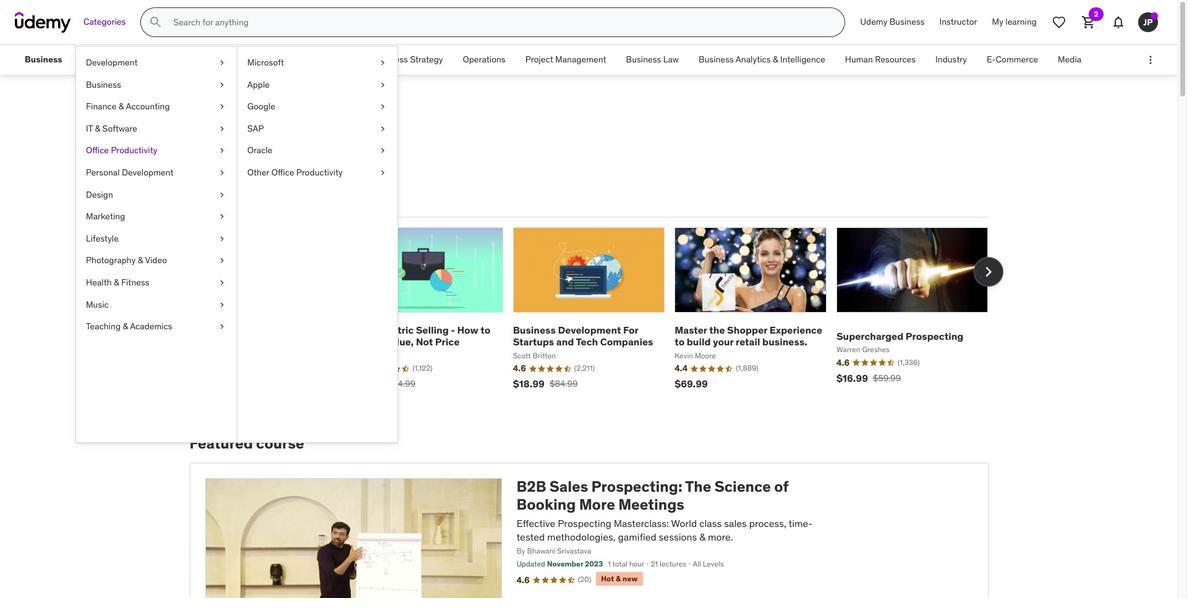 Task type: vqa. For each thing, say whether or not it's contained in the screenshot.
'Business' in Business Analytics & Intelligence 'link'
yes



Task type: describe. For each thing, give the bounding box(es) containing it.
udemy business
[[861, 16, 925, 27]]

it & software
[[86, 123, 137, 134]]

apple
[[247, 79, 270, 90]]

microsoft
[[247, 57, 284, 68]]

apple link
[[238, 74, 398, 96]]

time-
[[789, 518, 813, 530]]

design
[[86, 189, 113, 200]]

lifestyle link
[[76, 228, 237, 250]]

xsmall image for personal development
[[217, 167, 227, 179]]

health & fitness
[[86, 277, 149, 288]]

& inside b2b sales prospecting: the science of booking more meetings effective prospecting masterclass: world class sales process, time- tested methodologies, gamified sessions & more. by bhawani srivastava
[[700, 532, 706, 544]]

xsmall image for oracle
[[378, 145, 388, 157]]

marketing
[[86, 211, 125, 222]]

master the shopper experience to build your retail business. link
[[675, 324, 823, 349]]

methodologies,
[[548, 532, 616, 544]]

value,
[[385, 336, 414, 349]]

1
[[608, 560, 611, 569]]

all levels
[[693, 560, 724, 569]]

to inside master the shopper experience to build your retail business.
[[675, 336, 685, 349]]

tech
[[576, 336, 598, 349]]

instructor link
[[933, 7, 985, 37]]

companies
[[601, 336, 654, 349]]

process,
[[750, 518, 787, 530]]

& for photography & video
[[138, 255, 143, 266]]

industry
[[936, 54, 968, 65]]

it
[[86, 123, 93, 134]]

startups
[[513, 336, 555, 349]]

your
[[714, 336, 734, 349]]

xsmall image for google
[[378, 101, 388, 113]]

business inside business development for startups and tech companies
[[513, 324, 556, 337]]

health
[[86, 277, 112, 288]]

master
[[675, 324, 708, 337]]

my learning
[[993, 16, 1038, 27]]

operations
[[463, 54, 506, 65]]

business development for startups and tech companies
[[513, 324, 654, 349]]

started
[[324, 158, 376, 177]]

media
[[1059, 54, 1082, 65]]

effective
[[517, 518, 556, 530]]

google link
[[238, 96, 398, 118]]

& for finance & accounting
[[119, 101, 124, 112]]

most
[[192, 195, 216, 207]]

business strategy
[[373, 54, 443, 65]]

academics
[[130, 321, 172, 332]]

supercharged prospecting link
[[837, 330, 964, 343]]

xsmall image for other office productivity
[[378, 167, 388, 179]]

communication
[[181, 54, 242, 65]]

popular
[[218, 195, 254, 207]]

0 vertical spatial office
[[86, 145, 109, 156]]

1 vertical spatial courses
[[190, 158, 247, 177]]

development for business
[[558, 324, 622, 337]]

accounting
[[126, 101, 170, 112]]

development link
[[76, 52, 237, 74]]

business law
[[627, 54, 679, 65]]

all
[[693, 560, 702, 569]]

you
[[296, 158, 321, 177]]

next image
[[979, 262, 999, 282]]

instructor
[[940, 16, 978, 27]]

finance & accounting link
[[76, 96, 237, 118]]

featured course
[[190, 435, 304, 454]]

1 total hour
[[608, 560, 645, 569]]

xsmall image for finance & accounting
[[217, 101, 227, 113]]

master the shopper experience to build your retail business.
[[675, 324, 823, 349]]

strategy
[[410, 54, 443, 65]]

finance
[[86, 101, 117, 112]]

google
[[247, 101, 275, 112]]

more subcategory menu links image
[[1145, 54, 1158, 66]]

analytics
[[736, 54, 771, 65]]

xsmall image for it & software
[[217, 123, 227, 135]]

sales inside b2b sales prospecting: the science of booking more meetings effective prospecting masterclass: world class sales process, time- tested methodologies, gamified sessions & more. by bhawani srivastava
[[550, 478, 589, 497]]

business up finance
[[86, 79, 121, 90]]

xsmall image for development
[[217, 57, 227, 69]]

oracle link
[[238, 140, 398, 162]]

business law link
[[617, 45, 689, 75]]

xsmall image for apple
[[378, 79, 388, 91]]

sales courses
[[190, 104, 326, 130]]

law
[[664, 54, 679, 65]]

office productivity
[[86, 145, 157, 156]]

sales
[[725, 518, 747, 530]]

xsmall image for teaching & academics
[[217, 321, 227, 333]]

& right analytics
[[773, 54, 779, 65]]

0 vertical spatial courses
[[246, 104, 326, 130]]

you have alerts image
[[1151, 12, 1159, 20]]

personal
[[86, 167, 120, 178]]

centric
[[379, 324, 414, 337]]

hot
[[602, 575, 615, 584]]

management link
[[252, 45, 322, 75]]

communication link
[[171, 45, 252, 75]]

xsmall image for health & fitness
[[217, 277, 227, 289]]

xsmall image for music
[[217, 299, 227, 311]]

human
[[846, 54, 874, 65]]

prospecting inside carousel element
[[906, 330, 964, 343]]

operations link
[[453, 45, 516, 75]]

photography & video
[[86, 255, 167, 266]]

featured
[[190, 435, 253, 454]]

other office productivity link
[[238, 162, 398, 184]]

jp
[[1144, 16, 1154, 28]]

business analytics & intelligence link
[[689, 45, 836, 75]]

project
[[526, 54, 554, 65]]

udemy
[[861, 16, 888, 27]]

prospecting inside b2b sales prospecting: the science of booking more meetings effective prospecting masterclass: world class sales process, time- tested methodologies, gamified sessions & more. by bhawani srivastava
[[558, 518, 612, 530]]



Task type: locate. For each thing, give the bounding box(es) containing it.
by
[[517, 547, 526, 557]]

business
[[890, 16, 925, 27], [25, 54, 62, 65], [373, 54, 408, 65], [627, 54, 662, 65], [699, 54, 734, 65], [86, 79, 121, 90], [513, 324, 556, 337]]

& left the video
[[138, 255, 143, 266]]

project management
[[526, 54, 607, 65]]

-
[[451, 324, 455, 337]]

levels
[[703, 560, 724, 569]]

productivity up 'personal development'
[[111, 145, 157, 156]]

1 horizontal spatial to
[[481, 324, 491, 337]]

music
[[86, 299, 109, 310]]

1 vertical spatial sales
[[550, 478, 589, 497]]

xsmall image inside google link
[[378, 101, 388, 113]]

& right teaching
[[123, 321, 128, 332]]

udemy image
[[15, 12, 71, 33]]

most popular
[[192, 195, 254, 207]]

updated november 2023
[[517, 560, 603, 569]]

(20)
[[578, 575, 592, 585]]

xsmall image inside design link
[[217, 189, 227, 201]]

xsmall image inside "other office productivity" link
[[378, 167, 388, 179]]

0 horizontal spatial business link
[[15, 45, 72, 75]]

booking
[[517, 496, 576, 515]]

xsmall image inside oracle link
[[378, 145, 388, 157]]

teaching
[[86, 321, 121, 332]]

bhawani
[[527, 547, 556, 557]]

&
[[773, 54, 779, 65], [119, 101, 124, 112], [95, 123, 100, 134], [138, 255, 143, 266], [114, 277, 119, 288], [123, 321, 128, 332], [700, 532, 706, 544], [616, 575, 621, 584]]

new
[[623, 575, 638, 584]]

& down class
[[700, 532, 706, 544]]

business.
[[763, 336, 808, 349]]

xsmall image inside photography & video link
[[217, 255, 227, 267]]

0 horizontal spatial to
[[251, 158, 265, 177]]

& right hot at the right bottom of page
[[616, 575, 621, 584]]

e-
[[988, 54, 996, 65]]

human resources
[[846, 54, 916, 65]]

microsoft link
[[238, 52, 398, 74]]

prospecting:
[[592, 478, 683, 497]]

1 vertical spatial development
[[122, 167, 174, 178]]

xsmall image for design
[[217, 189, 227, 201]]

xsmall image inside 'sap' link
[[378, 123, 388, 135]]

business analytics & intelligence
[[699, 54, 826, 65]]

xsmall image inside the lifestyle link
[[217, 233, 227, 245]]

video
[[145, 255, 167, 266]]

of
[[775, 478, 789, 497]]

1 horizontal spatial business link
[[76, 74, 237, 96]]

2 vertical spatial development
[[558, 324, 622, 337]]

get
[[269, 158, 292, 177]]

total
[[613, 560, 628, 569]]

1 horizontal spatial sales
[[550, 478, 589, 497]]

photography
[[86, 255, 136, 266]]

office right the other
[[272, 167, 294, 178]]

my learning link
[[985, 7, 1045, 37]]

management inside 'link'
[[261, 54, 312, 65]]

xsmall image
[[378, 57, 388, 69], [217, 79, 227, 91], [217, 101, 227, 113], [378, 101, 388, 113], [217, 145, 227, 157], [378, 145, 388, 157], [378, 167, 388, 179], [217, 211, 227, 223], [217, 255, 227, 267], [217, 277, 227, 289], [217, 299, 227, 311], [217, 321, 227, 333]]

xsmall image for lifestyle
[[217, 233, 227, 245]]

0 vertical spatial productivity
[[111, 145, 157, 156]]

management right "project"
[[556, 54, 607, 65]]

xsmall image inside the health & fitness link
[[217, 277, 227, 289]]

other
[[247, 167, 269, 178]]

commerce
[[996, 54, 1039, 65]]

1 horizontal spatial management
[[556, 54, 607, 65]]

2023
[[585, 560, 603, 569]]

xsmall image for business
[[217, 79, 227, 91]]

business inside the udemy business link
[[890, 16, 925, 27]]

& right health
[[114, 277, 119, 288]]

& for teaching & academics
[[123, 321, 128, 332]]

udemy business link
[[853, 7, 933, 37]]

0 horizontal spatial productivity
[[111, 145, 157, 156]]

shopping cart with 2 items image
[[1082, 15, 1097, 30]]

0 horizontal spatial management
[[261, 54, 312, 65]]

xsmall image for microsoft
[[378, 57, 388, 69]]

categories button
[[76, 7, 133, 37]]

office up personal
[[86, 145, 109, 156]]

1 horizontal spatial office
[[272, 167, 294, 178]]

wishlist image
[[1052, 15, 1067, 30]]

business left strategy
[[373, 54, 408, 65]]

business right udemy
[[890, 16, 925, 27]]

arrow pointing to subcategory menu links image
[[72, 45, 83, 75]]

business left arrow pointing to subcategory menu links image
[[25, 54, 62, 65]]

business development for startups and tech companies link
[[513, 324, 654, 349]]

xsmall image for marketing
[[217, 211, 227, 223]]

sell
[[352, 336, 369, 349]]

value centric selling - how to sell on value, not price link
[[352, 324, 491, 349]]

0 horizontal spatial prospecting
[[558, 518, 612, 530]]

to right how
[[481, 324, 491, 337]]

supercharged prospecting
[[837, 330, 964, 343]]

0 vertical spatial sales
[[190, 104, 242, 130]]

1 vertical spatial prospecting
[[558, 518, 612, 530]]

value
[[352, 324, 377, 337]]

more.
[[708, 532, 734, 544]]

other office productivity
[[247, 167, 343, 178]]

fitness
[[121, 277, 149, 288]]

science
[[715, 478, 772, 497]]

categories
[[84, 16, 126, 27]]

productivity down oracle link
[[297, 167, 343, 178]]

b2b sales prospecting: the science of booking more meetings effective prospecting masterclass: world class sales process, time- tested methodologies, gamified sessions & more. by bhawani srivastava
[[517, 478, 813, 557]]

xsmall image inside teaching & academics link
[[217, 321, 227, 333]]

learning
[[1006, 16, 1038, 27]]

business link up accounting
[[76, 74, 237, 96]]

notifications image
[[1112, 15, 1127, 30]]

sales left "sap"
[[190, 104, 242, 130]]

& for hot & new
[[616, 575, 621, 584]]

0 vertical spatial prospecting
[[906, 330, 964, 343]]

1 vertical spatial productivity
[[297, 167, 343, 178]]

personal development
[[86, 167, 174, 178]]

industry link
[[926, 45, 978, 75]]

2 link
[[1075, 7, 1104, 37]]

1 horizontal spatial productivity
[[297, 167, 343, 178]]

development
[[86, 57, 138, 68], [122, 167, 174, 178], [558, 324, 622, 337]]

teaching & academics
[[86, 321, 172, 332]]

lifestyle
[[86, 233, 119, 244]]

xsmall image inside marketing link
[[217, 211, 227, 223]]

price
[[435, 336, 460, 349]]

1 horizontal spatial prospecting
[[906, 330, 964, 343]]

Search for anything text field
[[171, 12, 831, 33]]

to inside value centric selling - how to sell on value, not price
[[481, 324, 491, 337]]

management inside 'link'
[[556, 54, 607, 65]]

it & software link
[[76, 118, 237, 140]]

xsmall image inside the it & software link
[[217, 123, 227, 135]]

srivastava
[[558, 547, 592, 557]]

business left and at the bottom left of page
[[513, 324, 556, 337]]

2 management from the left
[[556, 54, 607, 65]]

business left law at right
[[627, 54, 662, 65]]

business strategy link
[[363, 45, 453, 75]]

xsmall image for sap
[[378, 123, 388, 135]]

xsmall image inside 'apple' link
[[378, 79, 388, 91]]

and
[[557, 336, 574, 349]]

entrepreneurship
[[93, 54, 161, 65]]

to down "oracle"
[[251, 158, 265, 177]]

office
[[86, 145, 109, 156], [272, 167, 294, 178]]

marketing link
[[76, 206, 237, 228]]

0 vertical spatial development
[[86, 57, 138, 68]]

1 vertical spatial office
[[272, 167, 294, 178]]

xsmall image for office productivity
[[217, 145, 227, 157]]

finance & accounting
[[86, 101, 170, 112]]

tested
[[517, 532, 545, 544]]

gamified
[[618, 532, 657, 544]]

november
[[547, 560, 584, 569]]

xsmall image inside development link
[[217, 57, 227, 69]]

xsmall image inside 'microsoft' link
[[378, 57, 388, 69]]

the
[[710, 324, 726, 337]]

to left "build"
[[675, 336, 685, 349]]

& for health & fitness
[[114, 277, 119, 288]]

more
[[580, 496, 616, 515]]

class
[[700, 518, 722, 530]]

management up apple on the left top of page
[[261, 54, 312, 65]]

teaching & academics link
[[76, 316, 237, 338]]

2 horizontal spatial to
[[675, 336, 685, 349]]

submit search image
[[149, 15, 164, 30]]

xsmall image
[[217, 57, 227, 69], [378, 79, 388, 91], [217, 123, 227, 135], [378, 123, 388, 135], [217, 167, 227, 179], [217, 189, 227, 201], [217, 233, 227, 245]]

business left analytics
[[699, 54, 734, 65]]

1 management from the left
[[261, 54, 312, 65]]

4.6
[[517, 575, 530, 586]]

business inside 'business strategy' link
[[373, 54, 408, 65]]

most popular button
[[190, 187, 257, 216]]

human resources link
[[836, 45, 926, 75]]

business link down udemy image
[[15, 45, 72, 75]]

lectures
[[660, 560, 687, 569]]

sales right b2b
[[550, 478, 589, 497]]

& for it & software
[[95, 123, 100, 134]]

design link
[[76, 184, 237, 206]]

intelligence
[[781, 54, 826, 65]]

business inside 'business law' link
[[627, 54, 662, 65]]

carousel element
[[190, 228, 1004, 406]]

selling
[[416, 324, 449, 337]]

& right finance
[[119, 101, 124, 112]]

xsmall image inside "music" "link"
[[217, 299, 227, 311]]

build
[[687, 336, 711, 349]]

hot & new
[[602, 575, 638, 584]]

retail
[[736, 336, 761, 349]]

21 lectures
[[651, 560, 687, 569]]

xsmall image inside office productivity link
[[217, 145, 227, 157]]

development inside business development for startups and tech companies
[[558, 324, 622, 337]]

& right the it
[[95, 123, 100, 134]]

value centric selling - how to sell on value, not price
[[352, 324, 491, 349]]

oracle
[[247, 145, 273, 156]]

0 horizontal spatial sales
[[190, 104, 242, 130]]

masterclass:
[[614, 518, 669, 530]]

not
[[416, 336, 433, 349]]

xsmall image inside personal development link
[[217, 167, 227, 179]]

development for personal
[[122, 167, 174, 178]]

supercharged
[[837, 330, 904, 343]]

0 horizontal spatial office
[[86, 145, 109, 156]]

xsmall image for photography & video
[[217, 255, 227, 267]]

xsmall image inside finance & accounting link
[[217, 101, 227, 113]]

business inside business analytics & intelligence link
[[699, 54, 734, 65]]



